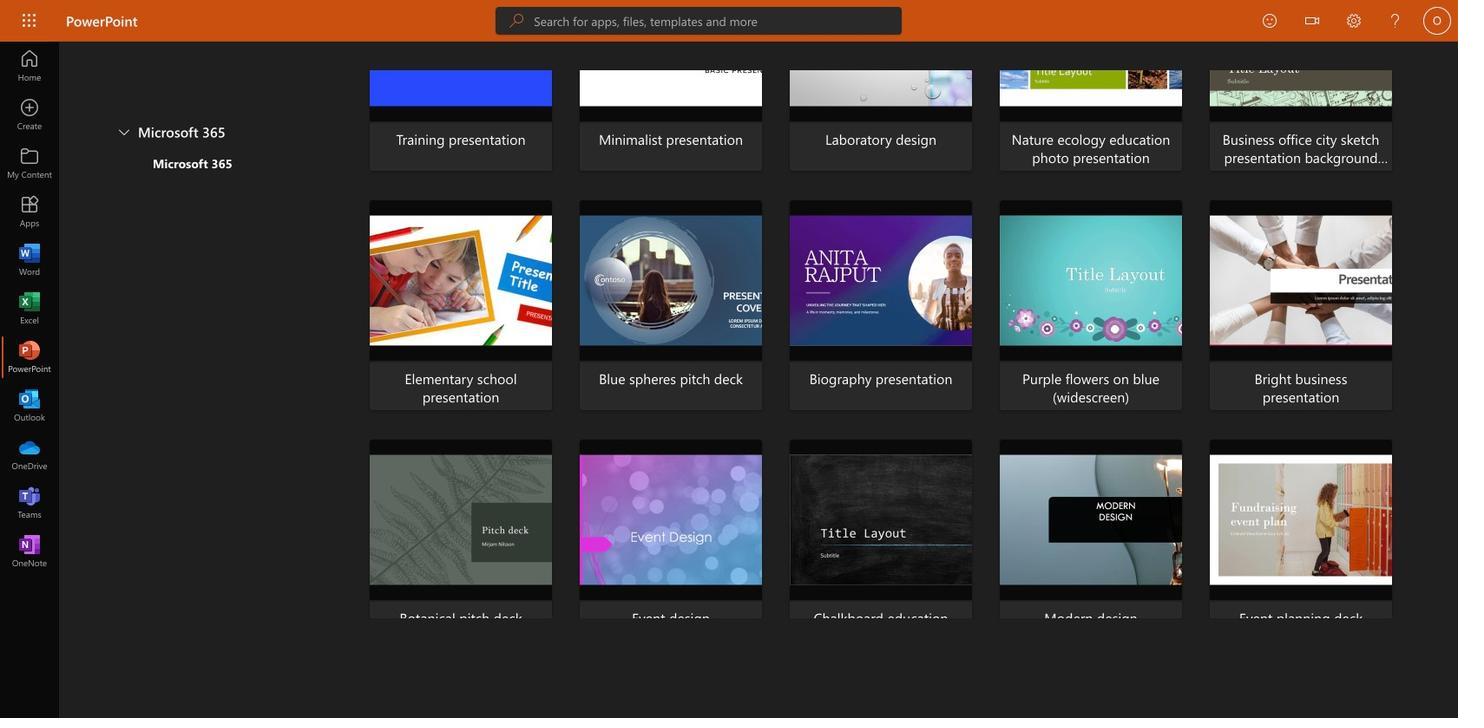 Task type: vqa. For each thing, say whether or not it's contained in the screenshot.
Teams Image
yes



Task type: locate. For each thing, give the bounding box(es) containing it.
teams image
[[21, 495, 38, 512]]

create image
[[21, 106, 38, 123]]

powerpoint image
[[21, 349, 38, 366]]

None search field
[[496, 7, 902, 35]]

outlook image
[[21, 398, 38, 415]]

banner
[[0, 0, 1458, 45]]

application
[[0, 0, 1458, 719]]

option
[[125, 154, 323, 179]]

my content image
[[21, 154, 38, 172]]

main content
[[59, 0, 1458, 650]]

navigation
[[0, 42, 59, 576]]

onedrive image
[[21, 446, 38, 463]]

onenote image
[[21, 543, 38, 561]]



Task type: describe. For each thing, give the bounding box(es) containing it.
word image
[[21, 252, 38, 269]]

excel image
[[21, 300, 38, 318]]

apps image
[[21, 203, 38, 220]]

Search box. Suggestions appear as you type. search field
[[534, 7, 902, 35]]

home image
[[21, 57, 38, 75]]



